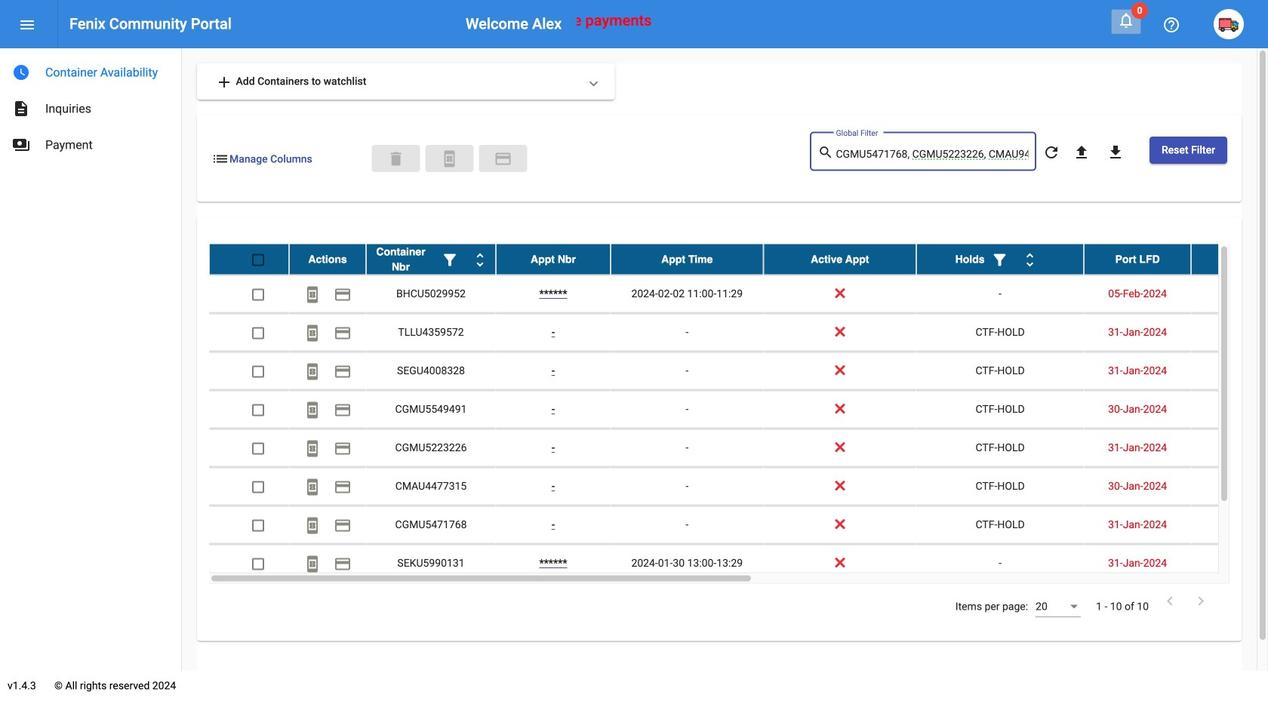 Task type: describe. For each thing, give the bounding box(es) containing it.
5 column header from the left
[[764, 244, 917, 275]]

8 cell from the top
[[1192, 545, 1269, 583]]

4 column header from the left
[[611, 244, 764, 275]]

2 cell from the top
[[1192, 314, 1269, 352]]

9 row from the top
[[209, 545, 1269, 583]]

6 column header from the left
[[917, 244, 1085, 275]]

4 row from the top
[[209, 352, 1269, 391]]

Global Watchlist Filter field
[[836, 148, 1029, 160]]

3 row from the top
[[209, 314, 1269, 352]]

1 row from the top
[[209, 244, 1269, 275]]



Task type: locate. For each thing, give the bounding box(es) containing it.
grid
[[209, 244, 1269, 584]]

7 row from the top
[[209, 468, 1269, 506]]

delete image
[[387, 150, 405, 168]]

7 column header from the left
[[1085, 244, 1192, 275]]

7 cell from the top
[[1192, 506, 1269, 544]]

6 cell from the top
[[1192, 468, 1269, 506]]

5 row from the top
[[209, 391, 1269, 429]]

1 column header from the left
[[289, 244, 366, 275]]

column header
[[289, 244, 366, 275], [366, 244, 496, 275], [496, 244, 611, 275], [611, 244, 764, 275], [764, 244, 917, 275], [917, 244, 1085, 275], [1085, 244, 1192, 275], [1192, 244, 1269, 275]]

2 row from the top
[[209, 275, 1269, 314]]

5 cell from the top
[[1192, 429, 1269, 467]]

4 cell from the top
[[1192, 391, 1269, 429]]

8 row from the top
[[209, 506, 1269, 545]]

8 column header from the left
[[1192, 244, 1269, 275]]

3 cell from the top
[[1192, 352, 1269, 390]]

no color image
[[1163, 16, 1181, 34], [12, 63, 30, 82], [215, 73, 233, 91], [12, 136, 30, 154], [1043, 143, 1061, 161], [818, 144, 836, 162], [471, 251, 489, 269], [1021, 251, 1040, 269], [334, 286, 352, 304], [334, 324, 352, 342], [304, 363, 322, 381], [334, 401, 352, 419], [334, 440, 352, 458], [304, 478, 322, 496], [334, 478, 352, 496], [334, 555, 352, 574], [1162, 593, 1180, 611]]

navigation
[[0, 48, 181, 163]]

6 row from the top
[[209, 429, 1269, 468]]

3 column header from the left
[[496, 244, 611, 275]]

no color image
[[1118, 11, 1136, 29], [18, 16, 36, 34], [12, 100, 30, 118], [1073, 143, 1091, 161], [1107, 143, 1125, 161], [211, 150, 230, 168], [441, 150, 459, 168], [494, 150, 512, 168], [441, 251, 459, 269], [991, 251, 1009, 269], [304, 286, 322, 304], [304, 324, 322, 342], [334, 363, 352, 381], [304, 401, 322, 419], [304, 440, 322, 458], [304, 517, 322, 535], [334, 517, 352, 535], [304, 555, 322, 574], [1193, 593, 1211, 611]]

row
[[209, 244, 1269, 275], [209, 275, 1269, 314], [209, 314, 1269, 352], [209, 352, 1269, 391], [209, 391, 1269, 429], [209, 429, 1269, 468], [209, 468, 1269, 506], [209, 506, 1269, 545], [209, 545, 1269, 583]]

cell
[[1192, 275, 1269, 313], [1192, 314, 1269, 352], [1192, 352, 1269, 390], [1192, 391, 1269, 429], [1192, 429, 1269, 467], [1192, 468, 1269, 506], [1192, 506, 1269, 544], [1192, 545, 1269, 583]]

1 cell from the top
[[1192, 275, 1269, 313]]

2 column header from the left
[[366, 244, 496, 275]]



